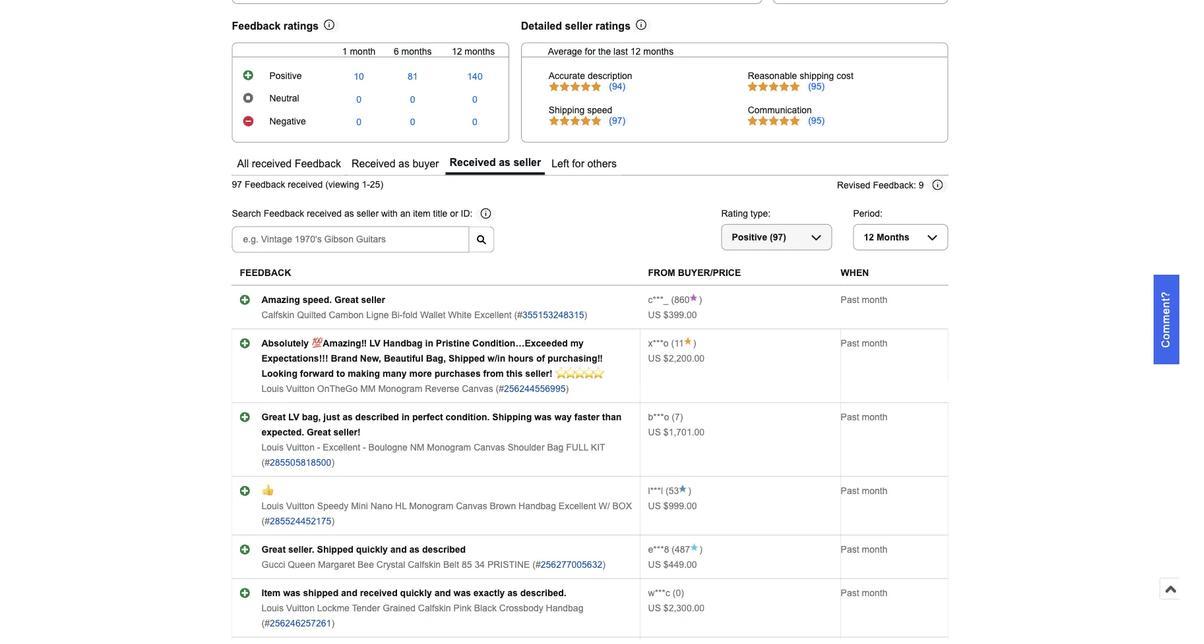Task type: vqa. For each thing, say whether or not it's contained in the screenshot.


Task type: locate. For each thing, give the bounding box(es) containing it.
4 past month element from the top
[[841, 486, 888, 497]]

(97)
[[609, 116, 626, 126], [770, 232, 786, 243]]

month for us $449.00
[[862, 545, 888, 555]]

was left way
[[534, 412, 552, 423]]

(# inside louis vuitton lockme tender grained calfskin pink black crossbody handbag (#
[[262, 619, 270, 629]]

handbag for monogram
[[519, 502, 556, 512]]

month for us $999.00
[[862, 486, 888, 497]]

feedback ratings
[[232, 20, 319, 32]]

detailed seller ratings
[[521, 20, 631, 32]]

1 past from the top
[[841, 295, 859, 305]]

2 horizontal spatial excellent
[[559, 502, 596, 512]]

id:
[[461, 209, 473, 219]]

great inside amazing speed.  great seller calfskin quilted cambon ligne bi-fold wallet white excellent (# 355153248315 )
[[334, 295, 359, 305]]

(97) down speed
[[609, 116, 626, 126]]

0 vertical spatial in
[[425, 339, 433, 349]]

(95) button down 'shipping'
[[806, 82, 827, 92]]

$2,300.00
[[664, 604, 705, 614]]

95 ratings received on reasonable shipping cost. click to check average rating. element
[[808, 82, 825, 92]]

great up gucci
[[262, 545, 286, 555]]

0 horizontal spatial seller!
[[333, 428, 361, 438]]

others
[[587, 158, 617, 170]]

1 horizontal spatial months
[[465, 46, 495, 56]]

grained
[[383, 604, 416, 614]]

lv up new,
[[369, 339, 381, 349]]

1 (95) button from the top
[[806, 82, 827, 92]]

monogram down many
[[378, 384, 422, 394]]

1 horizontal spatial quickly
[[400, 589, 432, 599]]

(# down 👍
[[262, 517, 270, 527]]

860
[[674, 295, 690, 305]]

0 vertical spatial positive
[[269, 71, 302, 81]]

monogram down great lv bag, just as described in perfect condition. shipping was way faster than expected. great seller! element
[[427, 443, 471, 453]]

1 feedback left by buyer. element from the top
[[648, 295, 669, 305]]

2 vertical spatial handbag
[[546, 604, 583, 614]]

month for us $399.00
[[862, 295, 888, 305]]

12 right last
[[631, 46, 641, 56]]

months for 6 months
[[402, 46, 432, 56]]

and up lockme
[[341, 589, 358, 599]]

feedback left by buyer. element for us $399.00
[[648, 295, 669, 305]]

shipping inside great lv bag, just as described in perfect condition. shipping was way faster than expected. great seller!
[[492, 412, 532, 423]]

gucci
[[262, 560, 285, 570]]

3 us from the top
[[648, 428, 661, 438]]

1 us from the top
[[648, 310, 661, 320]]

( right w***c
[[673, 589, 676, 599]]

(# down 'from'
[[496, 384, 504, 394]]

with
[[381, 209, 398, 219]]

louis for great lv bag, just as described in perfect condition. shipping was way faster than expected. great seller!
[[262, 443, 284, 453]]

1 vertical spatial canvas
[[474, 443, 505, 453]]

1 vertical spatial excellent
[[323, 443, 360, 453]]

past month element
[[841, 295, 888, 305], [841, 339, 888, 349], [841, 412, 888, 423], [841, 486, 888, 497], [841, 545, 888, 555], [841, 589, 888, 599]]

1 horizontal spatial seller!
[[525, 369, 553, 379]]

3 feedback left by buyer. element from the top
[[648, 412, 669, 423]]

handbag inside louis vuitton lockme tender grained calfskin pink black crossbody handbag (#
[[546, 604, 583, 614]]

excellent right white
[[474, 310, 512, 320]]

seller inside received as seller button
[[514, 157, 541, 168]]

0 horizontal spatial -
[[317, 443, 320, 453]]

1 horizontal spatial shipping
[[549, 105, 585, 115]]

) right 487
[[700, 545, 703, 555]]

1 louis from the top
[[262, 384, 284, 394]]

calfskin down the amazing
[[262, 310, 294, 320]]

great inside great seller. shipped quickly and as described gucci queen margaret bee crystal calfskin belt 85 34 pristine (# 256277005632 )
[[262, 545, 286, 555]]

black
[[474, 604, 497, 614]]

6 past month from the top
[[841, 589, 888, 599]]

for left the
[[585, 46, 596, 56]]

256246257261 )
[[270, 619, 335, 629]]

(95) for communication
[[808, 116, 825, 126]]

feedback inside button
[[295, 158, 341, 170]]

$2,200.00
[[664, 354, 705, 364]]

12 right 6 months
[[452, 46, 462, 56]]

12 down select the feedback time period you want to see element
[[864, 232, 874, 243]]

2 horizontal spatial months
[[643, 46, 674, 56]]

shipping left speed
[[549, 105, 585, 115]]

feedback left by buyer. element left the 53
[[648, 486, 663, 497]]

- left "boulogne"
[[363, 443, 366, 453]]

) up $2,300.00
[[681, 589, 684, 599]]

louis inside the louis vuitton speedy mini nano hl monogram canvas brown handbag excellent w/ box (#
[[262, 502, 284, 512]]

seller! inside "absolutely 💯 amazing‼️  lv handbag in pristine condition…exceeded my expectations!!!  brand new, beautiful bag, shipped w/in hours of purchasing‼️ looking forward to making many more purchases from this seller!  ⭐️⭐️⭐️⭐️⭐️ louis vuitton onthego mm monogram reverse canvas (# 256244556995 )"
[[525, 369, 553, 379]]

louis vuitton lockme tender grained calfskin pink black crossbody handbag (#
[[262, 604, 583, 629]]

shipped inside great seller. shipped quickly and as described gucci queen margaret bee crystal calfskin belt 85 34 pristine (# 256277005632 )
[[317, 545, 353, 555]]

1 vertical spatial described
[[422, 545, 466, 555]]

vuitton down forward
[[286, 384, 315, 394]]

(95) button down the 95 ratings received on reasonable shipping cost. click to check average rating. element
[[806, 116, 827, 126]]

shipping
[[549, 105, 585, 115], [492, 412, 532, 423]]

1 vertical spatial in
[[402, 412, 410, 423]]

louis down 👍
[[262, 502, 284, 512]]

2 months from the left
[[465, 46, 495, 56]]

for right left
[[572, 158, 584, 170]]

margaret
[[318, 560, 355, 570]]

louis inside louis vuitton - excellent - boulogne nm monogram canvas shoulder bag full kit (#
[[262, 443, 284, 453]]

1 horizontal spatial was
[[454, 589, 471, 599]]

hours
[[508, 354, 534, 364]]

positive up neutral at the top left
[[269, 71, 302, 81]]

( inside b***o ( 7 ) us $1,701.00
[[672, 412, 675, 423]]

140 button
[[467, 72, 483, 82]]

5 past month element from the top
[[841, 545, 888, 555]]

title
[[433, 209, 447, 219]]

louis inside louis vuitton lockme tender grained calfskin pink black crossbody handbag (#
[[262, 604, 284, 614]]

0 horizontal spatial quickly
[[356, 545, 388, 555]]

when element
[[841, 268, 869, 279]]

1 vertical spatial quickly
[[400, 589, 432, 599]]

for for average
[[585, 46, 596, 56]]

1 vertical spatial (97)
[[770, 232, 786, 243]]

(
[[671, 295, 674, 305], [671, 339, 674, 349], [672, 412, 675, 423], [666, 486, 669, 497], [672, 545, 675, 555], [673, 589, 676, 599]]

(95) down 'shipping'
[[808, 82, 825, 92]]

as up crossbody
[[507, 589, 518, 599]]

1 horizontal spatial -
[[363, 443, 366, 453]]

w***c
[[648, 589, 670, 599]]

12 inside dropdown button
[[864, 232, 874, 243]]

(95)
[[808, 82, 825, 92], [808, 116, 825, 126]]

great up cambon
[[334, 295, 359, 305]]

1 (95) from the top
[[808, 82, 825, 92]]

0 vertical spatial lv
[[369, 339, 381, 349]]

💯
[[311, 339, 321, 349]]

feedback
[[232, 20, 281, 32], [295, 158, 341, 170], [245, 180, 285, 190], [264, 209, 304, 219]]

monogram
[[378, 384, 422, 394], [427, 443, 471, 453], [409, 502, 453, 512]]

256277005632 link
[[541, 560, 602, 570]]

monogram right hl
[[409, 502, 453, 512]]

received right buyer
[[450, 157, 496, 168]]

feedback left by buyer. element for us $1,701.00
[[648, 412, 669, 423]]

excellent
[[474, 310, 512, 320], [323, 443, 360, 453], [559, 502, 596, 512]]

5 past from the top
[[841, 545, 859, 555]]

53
[[669, 486, 679, 497]]

2 past month element from the top
[[841, 339, 888, 349]]

as inside great seller. shipped quickly and as described gucci queen margaret bee crystal calfskin belt 85 34 pristine (# 256277005632 )
[[409, 545, 420, 555]]

canvas down 'from'
[[462, 384, 493, 394]]

past month for us $999.00
[[841, 486, 888, 497]]

4 feedback left by buyer. element from the top
[[648, 486, 663, 497]]

5 past month from the top
[[841, 545, 888, 555]]

and inside great seller. shipped quickly and as described gucci queen margaret bee crystal calfskin belt 85 34 pristine (# 256277005632 )
[[390, 545, 407, 555]]

6 feedback left by buyer. element from the top
[[648, 589, 670, 599]]

1 vertical spatial (95) button
[[806, 116, 827, 126]]

positive for positive (97)
[[732, 232, 767, 243]]

3 past month element from the top
[[841, 412, 888, 423]]

feedback element
[[240, 268, 291, 279]]

mm
[[360, 384, 376, 394]]

in up bag,
[[425, 339, 433, 349]]

4 louis from the top
[[262, 604, 284, 614]]

calfskin inside great seller. shipped quickly and as described gucci queen margaret bee crystal calfskin belt 85 34 pristine (# 256277005632 )
[[408, 560, 441, 570]]

feedback:
[[873, 180, 916, 191]]

amazing
[[262, 295, 300, 305]]

feedback left by buyer. element for us $2,200.00
[[648, 339, 669, 349]]

4 past from the top
[[841, 486, 859, 497]]

0 horizontal spatial lv
[[288, 412, 299, 423]]

2 vertical spatial excellent
[[559, 502, 596, 512]]

1 vertical spatial (95)
[[808, 116, 825, 126]]

(# down item
[[262, 619, 270, 629]]

0 horizontal spatial described
[[355, 412, 399, 423]]

in inside great lv bag, just as described in perfect condition. shipping was way faster than expected. great seller!
[[402, 412, 410, 423]]

feedback left by buyer. element for us $999.00
[[648, 486, 663, 497]]

was up the pink
[[454, 589, 471, 599]]

white
[[448, 310, 472, 320]]

crossbody
[[499, 604, 543, 614]]

was right item
[[283, 589, 301, 599]]

absolutely
[[262, 339, 309, 349]]

4 vuitton from the top
[[286, 604, 315, 614]]

us down c***_
[[648, 310, 661, 320]]

past for $2,200.00
[[841, 339, 859, 349]]

months up the 140
[[465, 46, 495, 56]]

than
[[602, 412, 622, 423]]

handbag right brown
[[519, 502, 556, 512]]

rating
[[721, 209, 748, 219]]

months right last
[[643, 46, 674, 56]]

left for others
[[552, 158, 617, 170]]

feedback left by buyer. element containing e***8
[[648, 545, 669, 555]]

0 horizontal spatial received
[[352, 158, 396, 170]]

seller left left
[[514, 157, 541, 168]]

0
[[356, 94, 361, 105], [410, 94, 415, 105], [472, 94, 478, 105], [356, 117, 361, 127], [410, 117, 415, 127], [472, 117, 478, 127], [676, 589, 681, 599]]

2 us from the top
[[648, 354, 661, 364]]

positive inside popup button
[[732, 232, 767, 243]]

1 vertical spatial positive
[[732, 232, 767, 243]]

louis vuitton - excellent - boulogne nm monogram canvas shoulder bag full kit (#
[[262, 443, 605, 468]]

as right just
[[342, 412, 353, 423]]

left
[[552, 158, 569, 170]]

vuitton for 👍
[[286, 502, 315, 512]]

0 horizontal spatial excellent
[[323, 443, 360, 453]]

onthego
[[317, 384, 358, 394]]

for inside button
[[572, 158, 584, 170]]

0 vertical spatial seller!
[[525, 369, 553, 379]]

amazing speed.  great seller calfskin quilted cambon ligne bi-fold wallet white excellent (# 355153248315 )
[[262, 295, 587, 320]]

search
[[232, 209, 261, 219]]

monogram inside "absolutely 💯 amazing‼️  lv handbag in pristine condition…exceeded my expectations!!!  brand new, beautiful bag, shipped w/in hours of purchasing‼️ looking forward to making many more purchases from this seller!  ⭐️⭐️⭐️⭐️⭐️ louis vuitton onthego mm monogram reverse canvas (# 256244556995 )"
[[378, 384, 422, 394]]

1 vertical spatial shipped
[[317, 545, 353, 555]]

6 months
[[394, 46, 432, 56]]

in left perfect
[[402, 412, 410, 423]]

12 months button
[[853, 224, 948, 251]]

0 vertical spatial (95) button
[[806, 82, 827, 92]]

lv left the "bag,"
[[288, 412, 299, 423]]

( 53
[[663, 486, 679, 497]]

1 horizontal spatial 12
[[631, 46, 641, 56]]

) up the "$1,701.00"
[[680, 412, 683, 423]]

louis down looking
[[262, 384, 284, 394]]

0 vertical spatial for
[[585, 46, 596, 56]]

louis inside "absolutely 💯 amazing‼️  lv handbag in pristine condition…exceeded my expectations!!!  brand new, beautiful bag, shipped w/in hours of purchasing‼️ looking forward to making many more purchases from this seller!  ⭐️⭐️⭐️⭐️⭐️ louis vuitton onthego mm monogram reverse canvas (# 256244556995 )"
[[262, 384, 284, 394]]

2 - from the left
[[363, 443, 366, 453]]

pristine
[[436, 339, 470, 349]]

seller left with
[[357, 209, 379, 219]]

1 horizontal spatial excellent
[[474, 310, 512, 320]]

2 past from the top
[[841, 339, 859, 349]]

past for $399.00
[[841, 295, 859, 305]]

bag,
[[426, 354, 446, 364]]

vuitton inside the louis vuitton speedy mini nano hl monogram canvas brown handbag excellent w/ box (#
[[286, 502, 315, 512]]

0 horizontal spatial shipped
[[317, 545, 353, 555]]

us down b***o
[[648, 428, 661, 438]]

0 horizontal spatial shipping
[[492, 412, 532, 423]]

0 horizontal spatial ratings
[[284, 20, 319, 32]]

0 vertical spatial (95)
[[808, 82, 825, 92]]

positive down rating type:
[[732, 232, 767, 243]]

0 horizontal spatial 12
[[452, 46, 462, 56]]

reasonable shipping cost
[[748, 71, 854, 81]]

as inside great lv bag, just as described in perfect condition. shipping was way faster than expected. great seller!
[[342, 412, 353, 423]]

louis down item
[[262, 604, 284, 614]]

- up 285505818500 )
[[317, 443, 320, 453]]

as left left
[[499, 157, 511, 168]]

seller up ligne at the left
[[361, 295, 385, 305]]

seller! down just
[[333, 428, 361, 438]]

past month for us $2,200.00
[[841, 339, 888, 349]]

us down the x***o
[[648, 354, 661, 364]]

34
[[475, 560, 485, 570]]

$399.00
[[664, 310, 697, 320]]

5 us from the top
[[648, 560, 661, 570]]

👍
[[262, 486, 271, 497]]

vuitton inside "absolutely 💯 amazing‼️  lv handbag in pristine condition…exceeded my expectations!!!  brand new, beautiful bag, shipped w/in hours of purchasing‼️ looking forward to making many more purchases from this seller!  ⭐️⭐️⭐️⭐️⭐️ louis vuitton onthego mm monogram reverse canvas (# 256244556995 )"
[[286, 384, 315, 394]]

vuitton up 285505818500
[[286, 443, 315, 453]]

feedback left by buyer. element left 7
[[648, 412, 669, 423]]

0 vertical spatial excellent
[[474, 310, 512, 320]]

and up crystal
[[390, 545, 407, 555]]

past month element for $999.00
[[841, 486, 888, 497]]

( inside w***c ( 0 ) us $2,300.00
[[673, 589, 676, 599]]

5 feedback left by buyer. element from the top
[[648, 545, 669, 555]]

1 horizontal spatial and
[[390, 545, 407, 555]]

select the feedback time period you want to see element
[[853, 209, 883, 219]]

vuitton inside louis vuitton - excellent - boulogne nm monogram canvas shoulder bag full kit (#
[[286, 443, 315, 453]]

2 past month from the top
[[841, 339, 888, 349]]

feedback left by buyer. element containing l***l
[[648, 486, 663, 497]]

us $399.00
[[648, 310, 697, 320]]

feedback
[[240, 268, 291, 279]]

3 vuitton from the top
[[286, 502, 315, 512]]

2 vertical spatial calfskin
[[418, 604, 451, 614]]

0 vertical spatial handbag
[[383, 339, 423, 349]]

seller! down of
[[525, 369, 553, 379]]

great seller. shipped quickly and as described gucci queen margaret bee crystal calfskin belt 85 34 pristine (# 256277005632 )
[[262, 545, 606, 570]]

1
[[342, 46, 347, 56]]

pink
[[454, 604, 472, 614]]

(# right pristine
[[533, 560, 541, 570]]

0 vertical spatial canvas
[[462, 384, 493, 394]]

) inside b***o ( 7 ) us $1,701.00
[[680, 412, 683, 423]]

0 horizontal spatial months
[[402, 46, 432, 56]]

shipped
[[449, 354, 485, 364], [317, 545, 353, 555]]

1 months from the left
[[402, 46, 432, 56]]

mini
[[351, 502, 368, 512]]

feedback left by buyer. element
[[648, 295, 669, 305], [648, 339, 669, 349], [648, 412, 669, 423], [648, 486, 663, 497], [648, 545, 669, 555], [648, 589, 670, 599]]

1 horizontal spatial (97)
[[770, 232, 786, 243]]

vuitton up 285524452175
[[286, 502, 315, 512]]

past
[[841, 295, 859, 305], [841, 339, 859, 349], [841, 412, 859, 423], [841, 486, 859, 497], [841, 545, 859, 555], [841, 589, 859, 599]]

1 vertical spatial shipping
[[492, 412, 532, 423]]

1 vertical spatial seller!
[[333, 428, 361, 438]]

2 vuitton from the top
[[286, 443, 315, 453]]

(# inside the louis vuitton speedy mini nano hl monogram canvas brown handbag excellent w/ box (#
[[262, 517, 270, 527]]

( for ( 53
[[666, 486, 669, 497]]

(# inside amazing speed.  great seller calfskin quilted cambon ligne bi-fold wallet white excellent (# 355153248315 )
[[514, 310, 523, 320]]

285524452175
[[270, 517, 331, 527]]

( right e***8
[[672, 545, 675, 555]]

calfskin inside louis vuitton lockme tender grained calfskin pink black crossbody handbag (#
[[418, 604, 451, 614]]

0 horizontal spatial positive
[[269, 71, 302, 81]]

quickly
[[356, 545, 388, 555], [400, 589, 432, 599]]

(94) button
[[607, 82, 628, 92]]

(95) down the 95 ratings received on reasonable shipping cost. click to check average rating. element
[[808, 116, 825, 126]]

louis down expected.
[[262, 443, 284, 453]]

months right 6
[[402, 46, 432, 56]]

shipped up the margaret
[[317, 545, 353, 555]]

1 vertical spatial for
[[572, 158, 584, 170]]

feedback left by buyer. element left 11
[[648, 339, 669, 349]]

seller up average
[[565, 20, 593, 32]]

making
[[348, 369, 380, 379]]

speedy
[[317, 502, 349, 512]]

in inside "absolutely 💯 amazing‼️  lv handbag in pristine condition…exceeded my expectations!!!  brand new, beautiful bag, shipped w/in hours of purchasing‼️ looking forward to making many more purchases from this seller!  ⭐️⭐️⭐️⭐️⭐️ louis vuitton onthego mm monogram reverse canvas (# 256244556995 )"
[[425, 339, 433, 349]]

c***_
[[648, 295, 669, 305]]

( for ( 487
[[672, 545, 675, 555]]

from
[[483, 369, 504, 379]]

( right the x***o
[[671, 339, 674, 349]]

$1,701.00
[[664, 428, 705, 438]]

(# up the condition…exceeded
[[514, 310, 523, 320]]

item
[[262, 589, 281, 599]]

) down speedy
[[331, 517, 335, 527]]

louis
[[262, 384, 284, 394], [262, 443, 284, 453], [262, 502, 284, 512], [262, 604, 284, 614]]

1 vertical spatial calfskin
[[408, 560, 441, 570]]

(# inside louis vuitton - excellent - boulogne nm monogram canvas shoulder bag full kit (#
[[262, 458, 270, 468]]

1 vertical spatial handbag
[[519, 502, 556, 512]]

feedback left by buyer. element containing x***o
[[648, 339, 669, 349]]

0 vertical spatial calfskin
[[262, 310, 294, 320]]

0 vertical spatial described
[[355, 412, 399, 423]]

excellent down just
[[323, 443, 360, 453]]

lv inside great lv bag, just as described in perfect condition. shipping was way faster than expected. great seller!
[[288, 412, 299, 423]]

feedback left by buyer. element for us $2,300.00
[[648, 589, 670, 599]]

received inside button
[[252, 158, 292, 170]]

) down ⭐️⭐️⭐️⭐️⭐️
[[566, 384, 569, 394]]

quickly up bee
[[356, 545, 388, 555]]

month for us $2,200.00
[[862, 339, 888, 349]]

great lv bag, just as described in perfect condition. shipping was way faster than expected. great seller! element
[[262, 412, 622, 438]]

2 vertical spatial monogram
[[409, 502, 453, 512]]

us down 'l***l'
[[648, 502, 661, 512]]

0 horizontal spatial (97)
[[609, 116, 626, 126]]

1 horizontal spatial shipped
[[449, 354, 485, 364]]

140
[[467, 72, 483, 82]]

shipped up 'purchases' on the bottom left
[[449, 354, 485, 364]]

1 horizontal spatial in
[[425, 339, 433, 349]]

1 horizontal spatial described
[[422, 545, 466, 555]]

( right c***_
[[671, 295, 674, 305]]

1 horizontal spatial ratings
[[596, 20, 631, 32]]

0 vertical spatial shipping
[[549, 105, 585, 115]]

described inside great lv bag, just as described in perfect condition. shipping was way faster than expected. great seller!
[[355, 412, 399, 423]]

1 vertical spatial monogram
[[427, 443, 471, 453]]

0 vertical spatial (97)
[[609, 116, 626, 126]]

calfskin down item was shipped and received quickly and was exactly as described.
[[418, 604, 451, 614]]

canvas inside the louis vuitton speedy mini nano hl monogram canvas brown handbag excellent w/ box (#
[[456, 502, 487, 512]]

2 horizontal spatial was
[[534, 412, 552, 423]]

us down e***8
[[648, 560, 661, 570]]

ratings
[[284, 20, 319, 32], [596, 20, 631, 32]]

0 vertical spatial monogram
[[378, 384, 422, 394]]

2 louis from the top
[[262, 443, 284, 453]]

2 (95) from the top
[[808, 116, 825, 126]]

received down 97 feedback received (viewing 1-25)
[[307, 209, 342, 219]]

6 us from the top
[[648, 604, 661, 614]]

1 past month from the top
[[841, 295, 888, 305]]

all received feedback button
[[233, 153, 345, 175]]

canvas inside louis vuitton - excellent - boulogne nm monogram canvas shoulder bag full kit (#
[[474, 443, 505, 453]]

feedback left by buyer. element containing w***c
[[648, 589, 670, 599]]

1 horizontal spatial lv
[[369, 339, 381, 349]]

0 vertical spatial quickly
[[356, 545, 388, 555]]

handbag inside "absolutely 💯 amazing‼️  lv handbag in pristine condition…exceeded my expectations!!!  brand new, beautiful bag, shipped w/in hours of purchasing‼️ looking forward to making many more purchases from this seller!  ⭐️⭐️⭐️⭐️⭐️ louis vuitton onthego mm monogram reverse canvas (# 256244556995 )"
[[383, 339, 423, 349]]

feedback left by buyer. element containing c***_
[[648, 295, 669, 305]]

(97) inside popup button
[[770, 232, 786, 243]]

4 past month from the top
[[841, 486, 888, 497]]

rating type:
[[721, 209, 771, 219]]

1 ratings from the left
[[284, 20, 319, 32]]

3 louis from the top
[[262, 502, 284, 512]]

feedback left by buyer. element up $2,300.00
[[648, 589, 670, 599]]

in
[[425, 339, 433, 349], [402, 412, 410, 423]]

12 for 12 months
[[864, 232, 874, 243]]

month for us $2,300.00
[[862, 589, 888, 599]]

1 month
[[342, 46, 376, 56]]

285505818500
[[270, 458, 331, 468]]

( for ( 860
[[671, 295, 674, 305]]

0 horizontal spatial in
[[402, 412, 410, 423]]

handbag down described.
[[546, 604, 583, 614]]

) right the 860
[[699, 295, 702, 305]]

quickly up grained
[[400, 589, 432, 599]]

vuitton inside louis vuitton lockme tender grained calfskin pink black crossbody handbag (#
[[286, 604, 315, 614]]

1 horizontal spatial positive
[[732, 232, 767, 243]]

(# up 👍
[[262, 458, 270, 468]]

1 vertical spatial lv
[[288, 412, 299, 423]]

shipping up shoulder
[[492, 412, 532, 423]]

4 us from the top
[[648, 502, 661, 512]]

feedback left by buyer. element containing b***o
[[648, 412, 669, 423]]

described down the mm
[[355, 412, 399, 423]]

) right the 53
[[688, 486, 691, 497]]

1 vuitton from the top
[[286, 384, 315, 394]]

from buyer/price element
[[648, 268, 741, 279]]

1 horizontal spatial received
[[450, 157, 496, 168]]

0 inside w***c ( 0 ) us $2,300.00
[[676, 589, 681, 599]]

was inside great lv bag, just as described in perfect condition. shipping was way faster than expected. great seller!
[[534, 412, 552, 423]]

vuitton up 256246257261
[[286, 604, 315, 614]]

256244556995 link
[[504, 384, 566, 394]]

speed
[[587, 105, 612, 115]]

0 vertical spatial shipped
[[449, 354, 485, 364]]

and down belt
[[435, 589, 451, 599]]

all
[[237, 158, 249, 170]]

feedback left by buyer. element for us $449.00
[[648, 545, 669, 555]]

2 horizontal spatial 12
[[864, 232, 874, 243]]

2 feedback left by buyer. element from the top
[[648, 339, 669, 349]]

2 (95) button from the top
[[806, 116, 827, 126]]

feedback left by buyer. element up us $399.00
[[648, 295, 669, 305]]

as up item was shipped and received quickly and was exactly as described.
[[409, 545, 420, 555]]

months for 12 months
[[465, 46, 495, 56]]

2 vertical spatial canvas
[[456, 502, 487, 512]]

past for $999.00
[[841, 486, 859, 497]]

handbag inside the louis vuitton speedy mini nano hl monogram canvas brown handbag excellent w/ box (#
[[519, 502, 556, 512]]

( right b***o
[[672, 412, 675, 423]]

1 past month element from the top
[[841, 295, 888, 305]]



Task type: describe. For each thing, give the bounding box(es) containing it.
last
[[614, 46, 628, 56]]

item was shipped and received quickly and was exactly as described. element
[[262, 589, 566, 599]]

) inside great seller. shipped quickly and as described gucci queen margaret bee crystal calfskin belt 85 34 pristine (# 256277005632 )
[[602, 560, 606, 570]]

) inside w***c ( 0 ) us $2,300.00
[[681, 589, 684, 599]]

monogram inside the louis vuitton speedy mini nano hl monogram canvas brown handbag excellent w/ box (#
[[409, 502, 453, 512]]

excellent inside louis vuitton - excellent - boulogne nm monogram canvas shoulder bag full kit (#
[[323, 443, 360, 453]]

past for $449.00
[[841, 545, 859, 555]]

us for c***_
[[648, 310, 661, 320]]

item was shipped and received quickly and was exactly as described.
[[262, 589, 566, 599]]

25)
[[370, 180, 383, 190]]

shipped inside "absolutely 💯 amazing‼️  lv handbag in pristine condition…exceeded my expectations!!!  brand new, beautiful bag, shipped w/in hours of purchasing‼️ looking forward to making many more purchases from this seller!  ⭐️⭐️⭐️⭐️⭐️ louis vuitton onthego mm monogram reverse canvas (# 256244556995 )"
[[449, 354, 485, 364]]

positive (97)
[[732, 232, 786, 243]]

canvas inside "absolutely 💯 amazing‼️  lv handbag in pristine condition…exceeded my expectations!!!  brand new, beautiful bag, shipped w/in hours of purchasing‼️ looking forward to making many more purchases from this seller!  ⭐️⭐️⭐️⭐️⭐️ louis vuitton onthego mm monogram reverse canvas (# 256244556995 )"
[[462, 384, 493, 394]]

3 past month from the top
[[841, 412, 888, 423]]

1 - from the left
[[317, 443, 320, 453]]

this
[[506, 369, 523, 379]]

negative
[[269, 117, 306, 127]]

for for left
[[572, 158, 584, 170]]

quickly inside great seller. shipped quickly and as described gucci queen margaret bee crystal calfskin belt 85 34 pristine (# 256277005632 )
[[356, 545, 388, 555]]

neutral
[[269, 93, 299, 104]]

description
[[588, 71, 632, 81]]

received as seller button
[[446, 153, 545, 175]]

(# inside "absolutely 💯 amazing‼️  lv handbag in pristine condition…exceeded my expectations!!!  brand new, beautiful bag, shipped w/in hours of purchasing‼️ looking forward to making many more purchases from this seller!  ⭐️⭐️⭐️⭐️⭐️ louis vuitton onthego mm monogram reverse canvas (# 256244556995 )"
[[496, 384, 504, 394]]

received up tender
[[360, 589, 398, 599]]

tender
[[352, 604, 380, 614]]

355153248315 link
[[523, 310, 584, 320]]

(94)
[[609, 82, 626, 92]]

exactly
[[474, 589, 505, 599]]

positive for positive
[[269, 71, 302, 81]]

3 past from the top
[[841, 412, 859, 423]]

past month for us $399.00
[[841, 295, 888, 305]]

excellent inside the louis vuitton speedy mini nano hl monogram canvas brown handbag excellent w/ box (#
[[559, 502, 596, 512]]

kit
[[591, 443, 605, 453]]

months
[[877, 232, 910, 243]]

94 ratings received on accurate description. click to check average rating. element
[[609, 82, 626, 92]]

nm
[[410, 443, 424, 453]]

received down "all received feedback" button at top left
[[288, 180, 323, 190]]

9
[[919, 180, 924, 191]]

buyer/price
[[678, 268, 741, 279]]

reasonable
[[748, 71, 797, 81]]

reverse
[[425, 384, 459, 394]]

) right 11
[[693, 339, 696, 349]]

lv inside "absolutely 💯 amazing‼️  lv handbag in pristine condition…exceeded my expectations!!!  brand new, beautiful bag, shipped w/in hours of purchasing‼️ looking forward to making many more purchases from this seller!  ⭐️⭐️⭐️⭐️⭐️ louis vuitton onthego mm monogram reverse canvas (# 256244556995 )"
[[369, 339, 381, 349]]

us inside b***o ( 7 ) us $1,701.00
[[648, 428, 661, 438]]

great down the "bag,"
[[307, 428, 331, 438]]

as left buyer
[[399, 158, 410, 170]]

average for the last 12 months
[[548, 46, 674, 56]]

) inside "absolutely 💯 amazing‼️  lv handbag in pristine condition…exceeded my expectations!!!  brand new, beautiful bag, shipped w/in hours of purchasing‼️ looking forward to making many more purchases from this seller!  ⭐️⭐️⭐️⭐️⭐️ louis vuitton onthego mm monogram reverse canvas (# 256244556995 )"
[[566, 384, 569, 394]]

355153248315
[[523, 310, 584, 320]]

perfect
[[412, 412, 443, 423]]

( for ( 11
[[671, 339, 674, 349]]

month for us $1,701.00
[[862, 412, 888, 423]]

speed.
[[303, 295, 332, 305]]

boulogne
[[369, 443, 408, 453]]

us $2,200.00
[[648, 354, 705, 364]]

us for e***8
[[648, 560, 661, 570]]

revised
[[837, 180, 871, 191]]

6 past month element from the top
[[841, 589, 888, 599]]

lockme
[[317, 604, 350, 614]]

95 ratings received on communication. click to check average rating. element
[[808, 116, 825, 126]]

past month element for $399.00
[[841, 295, 888, 305]]

shipped
[[303, 589, 339, 599]]

communication
[[748, 105, 812, 115]]

past month element for $2,200.00
[[841, 339, 888, 349]]

great up expected.
[[262, 412, 286, 423]]

select the type of feedback rating you want to see element
[[721, 209, 771, 219]]

256277005632
[[541, 560, 602, 570]]

seller inside amazing speed.  great seller calfskin quilted cambon ligne bi-fold wallet white excellent (# 355153248315 )
[[361, 295, 385, 305]]

cost
[[837, 71, 854, 81]]

described inside great seller. shipped quickly and as described gucci queen margaret bee crystal calfskin belt 85 34 pristine (# 256277005632 )
[[422, 545, 466, 555]]

97
[[232, 180, 242, 190]]

brown
[[490, 502, 516, 512]]

(95) for reasonable shipping cost
[[808, 82, 825, 92]]

(95) button for reasonable shipping cost
[[806, 82, 827, 92]]

fold
[[403, 310, 418, 320]]

bi-
[[391, 310, 403, 320]]

3 months from the left
[[643, 46, 674, 56]]

us for x***o
[[648, 354, 661, 364]]

an
[[400, 209, 411, 219]]

belt
[[443, 560, 459, 570]]

seller! inside great lv bag, just as described in perfect condition. shipping was way faster than expected. great seller!
[[333, 428, 361, 438]]

purchasing‼️
[[548, 354, 603, 364]]

285524452175 link
[[270, 517, 331, 527]]

the
[[598, 46, 611, 56]]

2 horizontal spatial and
[[435, 589, 451, 599]]

) up speedy
[[331, 458, 335, 468]]

more
[[409, 369, 432, 379]]

vuitton for great lv bag, just as described in perfect condition. shipping was way faster than expected. great seller!
[[286, 443, 315, 453]]

hl
[[395, 502, 407, 512]]

excellent inside amazing speed.  great seller calfskin quilted cambon ligne bi-fold wallet white excellent (# 355153248315 )
[[474, 310, 512, 320]]

81 button
[[408, 72, 418, 82]]

(97) inside dropdown button
[[609, 116, 626, 126]]

0 horizontal spatial was
[[283, 589, 301, 599]]

) inside amazing speed.  great seller calfskin quilted cambon ligne bi-fold wallet white excellent (# 355153248315 )
[[584, 310, 587, 320]]

e.g. Vintage 1970's Gibson Guitars text field
[[232, 227, 469, 253]]

256244556995
[[504, 384, 566, 394]]

12 for 12 months
[[452, 46, 462, 56]]

received as seller
[[450, 157, 541, 168]]

received for received as buyer
[[352, 158, 396, 170]]

box
[[613, 502, 632, 512]]

all received feedback
[[237, 158, 341, 170]]

buyer
[[413, 158, 439, 170]]

ligne
[[366, 310, 389, 320]]

to
[[336, 369, 345, 379]]

louis for item was shipped and received quickly and was exactly as described.
[[262, 604, 284, 614]]

my
[[570, 339, 584, 349]]

great lv bag, just as described in perfect condition. shipping was way faster than expected. great seller!
[[262, 412, 622, 438]]

forward
[[300, 369, 334, 379]]

calfskin inside amazing speed.  great seller calfskin quilted cambon ligne bi-fold wallet white excellent (# 355153248315 )
[[262, 310, 294, 320]]

as up e.g. vintage 1970's gibson guitars text field
[[344, 209, 354, 219]]

absolutely 💯 amazing‼️ 
lv handbag in pristine condition…exceeded my expectations!!! 
brand new, beautiful bag, shipped w/in hours of purchasing‼️
looking forward to making many more purchases from this seller! 
⭐️⭐️⭐️⭐️⭐️ element
[[262, 339, 603, 379]]

us inside w***c ( 0 ) us $2,300.00
[[648, 604, 661, 614]]

97 feedback received (viewing 1-25)
[[232, 180, 383, 190]]

faster
[[574, 412, 600, 423]]

) down lockme
[[331, 619, 335, 629]]

2 ratings from the left
[[596, 20, 631, 32]]

bag,
[[302, 412, 321, 423]]

w/
[[599, 502, 610, 512]]

( 860
[[669, 295, 690, 305]]

(95) button for communication
[[806, 116, 827, 126]]

handbag for pink
[[546, 604, 583, 614]]

quilted
[[297, 310, 326, 320]]

accurate description
[[549, 71, 632, 81]]

absolutely 💯 amazing‼️  lv handbag in pristine condition…exceeded my expectations!!!  brand new, beautiful bag, shipped w/in hours of purchasing‼️ looking forward to making many more purchases from this seller!  ⭐️⭐️⭐️⭐️⭐️ louis vuitton onthego mm monogram reverse canvas (# 256244556995 )
[[262, 339, 603, 394]]

louis for 👍
[[262, 502, 284, 512]]

0 horizontal spatial and
[[341, 589, 358, 599]]

amazing speed.  great seller element
[[262, 295, 385, 305]]

average
[[548, 46, 582, 56]]

vuitton for item was shipped and received quickly and was exactly as described.
[[286, 604, 315, 614]]

amazing‼️
[[323, 339, 367, 349]]

new,
[[360, 354, 381, 364]]

6
[[394, 46, 399, 56]]

97 ratings received on shipping speed. click to check average rating. element
[[609, 116, 626, 126]]

85
[[462, 560, 472, 570]]

past month element for $449.00
[[841, 545, 888, 555]]

6 past from the top
[[841, 589, 859, 599]]

past month for us $449.00
[[841, 545, 888, 555]]

nano
[[371, 502, 393, 512]]

monogram inside louis vuitton - excellent - boulogne nm monogram canvas shoulder bag full kit (#
[[427, 443, 471, 453]]

received for received as seller
[[450, 157, 496, 168]]

12 months
[[452, 46, 495, 56]]

great seller. shipped quickly and as described element
[[262, 545, 466, 555]]

looking
[[262, 369, 297, 379]]

us for l***l
[[648, 502, 661, 512]]

us $449.00
[[648, 560, 697, 570]]

expectations!!!
[[262, 354, 328, 364]]

256246257261
[[270, 619, 331, 629]]

( 11
[[669, 339, 684, 349]]

(# inside great seller. shipped quickly and as described gucci queen margaret bee crystal calfskin belt 85 34 pristine (# 256277005632 )
[[533, 560, 541, 570]]

1-
[[362, 180, 370, 190]]



